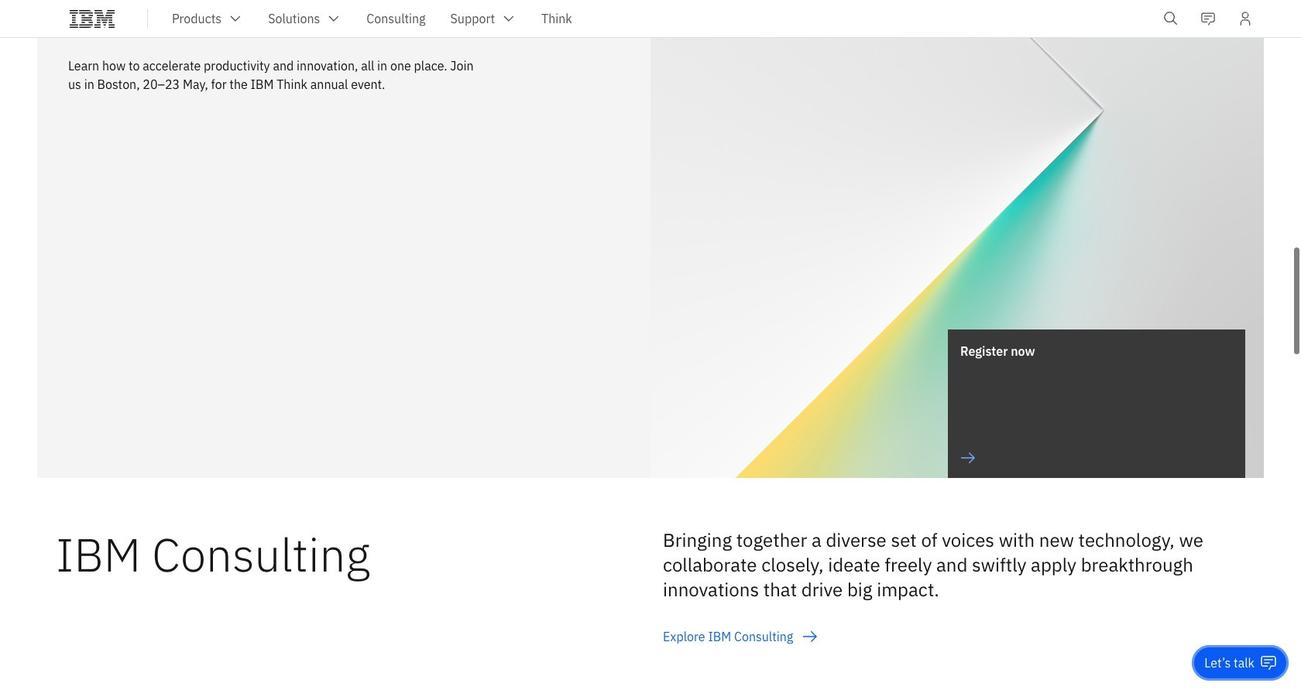 Task type: vqa. For each thing, say whether or not it's contained in the screenshot.
Your privacy choices element
no



Task type: describe. For each thing, give the bounding box(es) containing it.
let's talk element
[[1205, 655, 1255, 672]]



